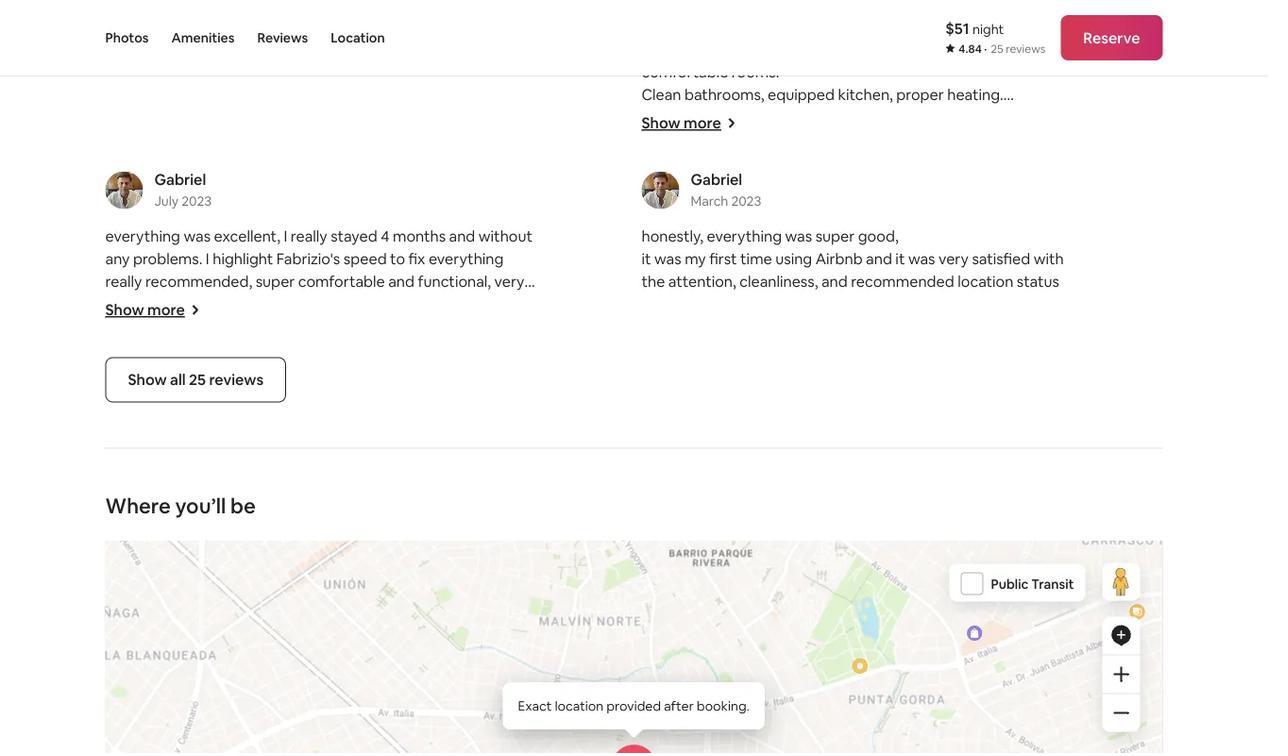 Task type: locate. For each thing, give the bounding box(es) containing it.
everything up functional,
[[429, 249, 504, 269]]

0 horizontal spatial .
[[795, 153, 799, 173]]

google map
showing 9 points of interest. region
[[94, 461, 1268, 753]]

gabriel inside gabriel july 2023
[[154, 170, 206, 190]]

show down any
[[105, 300, 144, 320]]

gabriel image
[[105, 172, 143, 209], [105, 172, 143, 209], [642, 172, 679, 209], [642, 172, 679, 209]]

show all 25 reviews button
[[105, 358, 286, 403]]

1 vertical spatial equipped
[[136, 295, 203, 314]]

show more button
[[642, 114, 736, 133], [105, 300, 200, 320]]

my
[[685, 249, 706, 269]]

1 gabriel from the left
[[154, 170, 206, 190]]

1 horizontal spatial super
[[815, 227, 855, 246]]

super
[[815, 227, 855, 246], [256, 272, 295, 292]]

and down airbnb
[[821, 272, 848, 292]]

1 vertical spatial really
[[105, 272, 142, 292]]

was inside everything was excellent, i really stayed 4 months and without any problems. i highlight fabrizio's speed to fix everything really recommended, super comfortable and functional, very well equipped (and it doesn't suffer in heat or cold), quiet too
[[184, 227, 211, 246]]

2 vertical spatial comfortable
[[298, 272, 385, 292]]

recommended
[[688, 153, 792, 173], [851, 272, 954, 292]]

0 horizontal spatial gabriel
[[154, 170, 206, 190]]

1 horizontal spatial .
[[805, 108, 809, 127]]

0 horizontal spatial is
[[699, 131, 709, 150]]

1 vertical spatial more
[[147, 300, 185, 320]]

and left spacious
[[887, 40, 913, 59]]

0 horizontal spatial to
[[390, 249, 405, 269]]

0 vertical spatial show more button
[[642, 114, 736, 133]]

heating.
[[947, 85, 1003, 105]]

fix
[[408, 249, 425, 269]]

everything inside honestly, everything was super good, it was my first time using airbnb and it was very satisfied with the attention, cleanliness, and recommended location status
[[707, 227, 782, 246]]

equipped inside everything was excellent, i really stayed 4 months and without any problems. i highlight fabrizio's speed to fix everything really recommended, super comfortable and functional, very well equipped (and it doesn't suffer in heat or cold), quiet too
[[136, 295, 203, 314]]

super up airbnb
[[815, 227, 855, 246]]

. right detail
[[881, 131, 885, 150]]

0 vertical spatial more
[[684, 114, 721, 133]]

spacious
[[916, 40, 977, 59]]

very inside everything was excellent, i really stayed 4 months and without any problems. i highlight fabrizio's speed to fix everything really recommended, super comfortable and functional, very well equipped (and it doesn't suffer in heat or cold), quiet too
[[494, 272, 524, 292]]

25 for ·
[[991, 42, 1003, 56]]

0 vertical spatial equipped
[[768, 85, 835, 105]]

2023 right the july
[[181, 192, 212, 209]]

more for really recommended, super comfortable and functional, very well equipped (and it doesn't suffer in heat or cold), quiet too
[[147, 300, 185, 320]]

very right 2
[[1026, 40, 1056, 59]]

1 vertical spatial show more
[[105, 300, 185, 320]]

0 vertical spatial .
[[805, 108, 809, 127]]

photos
[[105, 29, 149, 46]]

amenities button
[[171, 0, 235, 76]]

0 horizontal spatial show more
[[105, 300, 185, 320]]

more for clean bathrooms, equipped kitchen, proper heating. everything works great .
[[684, 114, 721, 133]]

fabrizio's
[[276, 249, 340, 269]]

reviews right ·
[[1006, 42, 1045, 56]]

2023
[[181, 192, 212, 209], [731, 192, 761, 209]]

0 horizontal spatial 2023
[[181, 192, 212, 209]]

was up problems. at top left
[[184, 227, 211, 246]]

drag pegman onto the map to open street view image
[[1102, 563, 1140, 601]]

reviews right the all
[[209, 370, 264, 390]]

2023 right march
[[731, 192, 761, 209]]

or
[[402, 295, 417, 314]]

fabrizio
[[642, 131, 696, 150]]

show more down problems. at top left
[[105, 300, 185, 320]]

the
[[642, 40, 668, 59]]

1 vertical spatial super
[[256, 272, 295, 292]]

1 horizontal spatial to
[[779, 131, 794, 150]]

suffer
[[309, 295, 349, 314]]

1 vertical spatial 25
[[189, 370, 206, 390]]

0 vertical spatial really
[[291, 227, 327, 246]]

it up the
[[642, 249, 651, 269]]

0 horizontal spatial show more button
[[105, 300, 200, 320]]

1 vertical spatial recommended
[[851, 272, 954, 292]]

0 vertical spatial show
[[642, 114, 680, 133]]

very up "location"
[[939, 249, 969, 269]]

0 vertical spatial reviews
[[1006, 42, 1045, 56]]

show more for clean bathrooms, equipped kitchen, proper heating. everything works great .
[[642, 114, 721, 133]]

show more button down problems. at top left
[[105, 300, 200, 320]]

satisfied
[[972, 249, 1030, 269]]

problems.
[[133, 249, 202, 269]]

public
[[991, 576, 1029, 593]]

to down the great
[[779, 131, 794, 150]]

apartment
[[671, 40, 746, 59]]

equipped up the great
[[768, 85, 835, 105]]

really up well
[[105, 272, 142, 292]]

it down good,
[[895, 249, 905, 269]]

1 horizontal spatial equipped
[[768, 85, 835, 105]]

comfortable up kitchen,
[[796, 40, 883, 59]]

2 horizontal spatial everything
[[707, 227, 782, 246]]

list
[[98, 0, 1170, 358]]

everything
[[642, 108, 716, 127]]

show inside button
[[128, 370, 167, 390]]

equipped
[[768, 85, 835, 105], [136, 295, 203, 314]]

and inside the apartment is very comfortable and spacious , has 2 very comfortable rooms. clean bathrooms, equipped kitchen, proper heating. everything works great . fabrizio is attentive to every detail . highly recommended .
[[887, 40, 913, 59]]

to inside everything was excellent, i really stayed 4 months and without any problems. i highlight fabrizio's speed to fix everything really recommended, super comfortable and functional, very well equipped (and it doesn't suffer in heat or cold), quiet too
[[390, 249, 405, 269]]

1 2023 from the left
[[181, 192, 212, 209]]

0 horizontal spatial i
[[206, 249, 209, 269]]

25 inside button
[[189, 370, 206, 390]]

2 horizontal spatial comfortable
[[796, 40, 883, 59]]

was up using
[[785, 227, 812, 246]]

reviews
[[1006, 42, 1045, 56], [209, 370, 264, 390]]

the apartment is very comfortable and spacious , has 2 very comfortable rooms. clean bathrooms, equipped kitchen, proper heating. everything works great . fabrizio is attentive to every detail . highly recommended .
[[642, 40, 1056, 173]]

recommended inside the apartment is very comfortable and spacious , has 2 very comfortable rooms. clean bathrooms, equipped kitchen, proper heating. everything works great . fabrizio is attentive to every detail . highly recommended .
[[688, 153, 792, 173]]

super up "doesn't"
[[256, 272, 295, 292]]

2 horizontal spatial it
[[895, 249, 905, 269]]

recommended down attentive
[[688, 153, 792, 173]]

really up fabrizio's
[[291, 227, 327, 246]]

excellent,
[[214, 227, 280, 246]]

show more button down clean
[[642, 114, 736, 133]]

0 horizontal spatial comfortable
[[298, 272, 385, 292]]

1 horizontal spatial it
[[642, 249, 651, 269]]

0 horizontal spatial it
[[240, 295, 250, 314]]

show more down clean
[[642, 114, 721, 133]]

and up or
[[388, 272, 414, 292]]

show left the all
[[128, 370, 167, 390]]

everything up problems. at top left
[[105, 227, 180, 246]]

it right (and
[[240, 295, 250, 314]]

to left fix
[[390, 249, 405, 269]]

2023 inside gabriel july 2023
[[181, 192, 212, 209]]

everything up "time"
[[707, 227, 782, 246]]

you'll
[[175, 493, 226, 520]]

1 horizontal spatial show more
[[642, 114, 721, 133]]

1 horizontal spatial reviews
[[1006, 42, 1045, 56]]

very
[[763, 40, 793, 59], [1026, 40, 1056, 59], [939, 249, 969, 269], [494, 272, 524, 292]]

1 horizontal spatial 2023
[[731, 192, 761, 209]]

0 vertical spatial super
[[815, 227, 855, 246]]

great
[[105, 40, 145, 59]]

and right months
[[449, 227, 475, 246]]

1 vertical spatial show more button
[[105, 300, 200, 320]]

and
[[887, 40, 913, 59], [449, 227, 475, 246], [866, 249, 892, 269], [388, 272, 414, 292], [821, 272, 848, 292]]

2 2023 from the left
[[731, 192, 761, 209]]

host!!!!
[[148, 40, 193, 59]]

is up rooms.
[[749, 40, 760, 59]]

honestly, everything was super good, it was my first time using airbnb and it was very satisfied with the attention, cleanliness, and recommended location status
[[642, 227, 1064, 292]]

25 right ·
[[991, 42, 1003, 56]]

to
[[779, 131, 794, 150], [390, 249, 405, 269]]

0 vertical spatial show more
[[642, 114, 721, 133]]

1 horizontal spatial show more button
[[642, 114, 736, 133]]

1 vertical spatial .
[[881, 131, 885, 150]]

show for really recommended, super comfortable and functional, very well equipped (and it doesn't suffer in heat or cold), quiet too
[[105, 300, 144, 320]]

bathrooms,
[[685, 85, 764, 105]]

it inside everything was excellent, i really stayed 4 months and without any problems. i highlight fabrizio's speed to fix everything really recommended, super comfortable and functional, very well equipped (and it doesn't suffer in heat or cold), quiet too
[[240, 295, 250, 314]]

really
[[291, 227, 327, 246], [105, 272, 142, 292]]

1 vertical spatial to
[[390, 249, 405, 269]]

to inside the apartment is very comfortable and spacious , has 2 very comfortable rooms. clean bathrooms, equipped kitchen, proper heating. everything works great . fabrizio is attentive to every detail . highly recommended .
[[779, 131, 794, 150]]

1 vertical spatial reviews
[[209, 370, 264, 390]]

gabriel up march
[[691, 170, 742, 190]]

1 horizontal spatial everything
[[429, 249, 504, 269]]

0 horizontal spatial equipped
[[136, 295, 203, 314]]

2 gabriel from the left
[[691, 170, 742, 190]]

status
[[1017, 272, 1059, 292]]

comfortable up clean
[[642, 63, 728, 82]]

reviews inside button
[[209, 370, 264, 390]]

quiet
[[462, 295, 498, 314]]

0 vertical spatial to
[[779, 131, 794, 150]]

proper
[[896, 85, 944, 105]]

cold),
[[420, 295, 459, 314]]

show for clean bathrooms, equipped kitchen, proper heating. everything works great .
[[642, 114, 680, 133]]

. down every on the top right
[[795, 153, 799, 173]]

your stay location, map pin image
[[611, 745, 657, 753]]

4
[[381, 227, 389, 246]]

1 horizontal spatial really
[[291, 227, 327, 246]]

i up fabrizio's
[[284, 227, 287, 246]]

gabriel for gabriel july 2023
[[154, 170, 206, 190]]

months
[[393, 227, 446, 246]]

more down 'bathrooms,'
[[684, 114, 721, 133]]

public transit
[[991, 576, 1074, 593]]

2 vertical spatial show
[[128, 370, 167, 390]]

very up too
[[494, 272, 524, 292]]

2023 inside 'gabriel march 2023'
[[731, 192, 761, 209]]

equipped down recommended,
[[136, 295, 203, 314]]

0 horizontal spatial super
[[256, 272, 295, 292]]

gabriel up the july
[[154, 170, 206, 190]]

1 horizontal spatial comfortable
[[642, 63, 728, 82]]

recommended down good,
[[851, 272, 954, 292]]

was
[[184, 227, 211, 246], [785, 227, 812, 246], [654, 249, 681, 269], [908, 249, 935, 269]]

super inside everything was excellent, i really stayed 4 months and without any problems. i highlight fabrizio's speed to fix everything really recommended, super comfortable and functional, very well equipped (and it doesn't suffer in heat or cold), quiet too
[[256, 272, 295, 292]]

0 horizontal spatial recommended
[[688, 153, 792, 173]]

more
[[684, 114, 721, 133], [147, 300, 185, 320]]

was left satisfied
[[908, 249, 935, 269]]

is
[[749, 40, 760, 59], [699, 131, 709, 150]]

25 right the all
[[189, 370, 206, 390]]

recommended inside honestly, everything was super good, it was my first time using airbnb and it was very satisfied with the attention, cleanliness, and recommended location status
[[851, 272, 954, 292]]

well
[[105, 295, 132, 314]]

every
[[797, 131, 836, 150]]

is down everything
[[699, 131, 709, 150]]

1 horizontal spatial recommended
[[851, 272, 954, 292]]

very up rooms.
[[763, 40, 793, 59]]

add a place to the map image
[[1110, 625, 1133, 647]]

show all 25 reviews
[[128, 370, 264, 390]]

0 vertical spatial recommended
[[688, 153, 792, 173]]

it
[[642, 249, 651, 269], [895, 249, 905, 269], [240, 295, 250, 314]]

1 horizontal spatial more
[[684, 114, 721, 133]]

zoom out image
[[1114, 706, 1129, 721]]

1 horizontal spatial is
[[749, 40, 760, 59]]

0 horizontal spatial everything
[[105, 227, 180, 246]]

great host!!!!
[[105, 40, 193, 59]]

0 vertical spatial 25
[[991, 42, 1003, 56]]

.
[[805, 108, 809, 127], [881, 131, 885, 150], [795, 153, 799, 173]]

show
[[642, 114, 680, 133], [105, 300, 144, 320], [128, 370, 167, 390]]

using
[[775, 249, 812, 269]]

reviews button
[[257, 0, 308, 76]]

1 horizontal spatial 25
[[991, 42, 1003, 56]]

2023 for gabriel july 2023
[[181, 192, 212, 209]]

1 horizontal spatial gabriel
[[691, 170, 742, 190]]

i up recommended,
[[206, 249, 209, 269]]

0 horizontal spatial more
[[147, 300, 185, 320]]

gabriel for gabriel march 2023
[[691, 170, 742, 190]]

gabriel july 2023
[[154, 170, 212, 209]]

more down recommended,
[[147, 300, 185, 320]]

comfortable up suffer
[[298, 272, 385, 292]]

0 horizontal spatial 25
[[189, 370, 206, 390]]

0 horizontal spatial reviews
[[209, 370, 264, 390]]

gabriel
[[154, 170, 206, 190], [691, 170, 742, 190]]

everything
[[105, 227, 180, 246], [707, 227, 782, 246], [429, 249, 504, 269]]

4.84 · 25 reviews
[[959, 42, 1045, 56]]

. right the great
[[805, 108, 809, 127]]

show down clean
[[642, 114, 680, 133]]

show more
[[642, 114, 721, 133], [105, 300, 185, 320]]

25
[[991, 42, 1003, 56], [189, 370, 206, 390]]

1 horizontal spatial i
[[284, 227, 287, 246]]

i
[[284, 227, 287, 246], [206, 249, 209, 269]]

gabriel inside 'gabriel march 2023'
[[691, 170, 742, 190]]

march
[[691, 192, 728, 209]]

good,
[[858, 227, 899, 246]]

kitchen,
[[838, 85, 893, 105]]

2
[[1014, 40, 1022, 59]]

1 vertical spatial show
[[105, 300, 144, 320]]



Task type: vqa. For each thing, say whether or not it's contained in the screenshot.
leftmost 2023
yes



Task type: describe. For each thing, give the bounding box(es) containing it.
was down honestly,
[[654, 249, 681, 269]]

all
[[170, 370, 186, 390]]

reserve
[[1083, 28, 1140, 47]]

1 vertical spatial is
[[699, 131, 709, 150]]

2023 for gabriel march 2023
[[731, 192, 761, 209]]

2 vertical spatial .
[[795, 153, 799, 173]]

transit
[[1031, 576, 1074, 593]]

time
[[740, 249, 772, 269]]

any
[[105, 249, 130, 269]]

speed
[[343, 249, 387, 269]]

1 vertical spatial comfortable
[[642, 63, 728, 82]]

works
[[720, 108, 761, 127]]

(and
[[206, 295, 237, 314]]

very inside honestly, everything was super good, it was my first time using airbnb and it was very satisfied with the attention, cleanliness, and recommended location status
[[939, 249, 969, 269]]

1 vertical spatial i
[[206, 249, 209, 269]]

doesn't
[[253, 295, 305, 314]]

stayed
[[331, 227, 377, 246]]

rooms.
[[732, 63, 779, 82]]

0 vertical spatial i
[[284, 227, 287, 246]]

detail
[[839, 131, 878, 150]]

july
[[154, 192, 179, 209]]

attentive
[[712, 131, 775, 150]]

everything was excellent, i really stayed 4 months and without any problems. i highlight fabrizio's speed to fix everything really recommended, super comfortable and functional, very well equipped (and it doesn't suffer in heat or cold), quiet too
[[105, 227, 532, 314]]

honestly,
[[642, 227, 703, 246]]

reviews
[[257, 29, 308, 46]]

$51 night
[[945, 18, 1004, 38]]

be
[[230, 493, 256, 520]]

without
[[479, 227, 532, 246]]

heat
[[368, 295, 399, 314]]

0 vertical spatial is
[[749, 40, 760, 59]]

reserve button
[[1061, 15, 1163, 60]]

2 horizontal spatial .
[[881, 131, 885, 150]]

where
[[105, 493, 171, 520]]

0 horizontal spatial really
[[105, 272, 142, 292]]

functional,
[[418, 272, 491, 292]]

gabriel march 2023
[[691, 170, 761, 209]]

list containing great host!!!!
[[98, 0, 1170, 358]]

where you'll be
[[105, 493, 256, 520]]

,
[[980, 40, 984, 59]]

too
[[501, 295, 526, 314]]

super inside honestly, everything was super good, it was my first time using airbnb and it was very satisfied with the attention, cleanliness, and recommended location status
[[815, 227, 855, 246]]

comfortable inside everything was excellent, i really stayed 4 months and without any problems. i highlight fabrizio's speed to fix everything really recommended, super comfortable and functional, very well equipped (and it doesn't suffer in heat or cold), quiet too
[[298, 272, 385, 292]]

attention,
[[668, 272, 736, 292]]

airbnb
[[815, 249, 863, 269]]

reviews for 4.84 · 25 reviews
[[1006, 42, 1045, 56]]

zoom in image
[[1114, 667, 1129, 682]]

in
[[352, 295, 364, 314]]

reviews for show all 25 reviews
[[209, 370, 264, 390]]

0 vertical spatial comfortable
[[796, 40, 883, 59]]

amenities
[[171, 29, 235, 46]]

4.84
[[959, 42, 982, 56]]

with
[[1034, 249, 1064, 269]]

the
[[642, 272, 665, 292]]

show more button for clean bathrooms, equipped kitchen, proper heating. everything works great .
[[642, 114, 736, 133]]

25 for all
[[189, 370, 206, 390]]

clean
[[642, 85, 681, 105]]

·
[[984, 42, 987, 56]]

photos button
[[105, 0, 149, 76]]

recommended,
[[145, 272, 252, 292]]

has
[[987, 40, 1011, 59]]

highlight
[[213, 249, 273, 269]]

first
[[709, 249, 737, 269]]

and down good,
[[866, 249, 892, 269]]

great
[[764, 108, 802, 127]]

location
[[958, 272, 1013, 292]]

night
[[973, 20, 1004, 37]]

show more button for really recommended, super comfortable and functional, very well equipped (and it doesn't suffer in heat or cold), quiet too
[[105, 300, 200, 320]]

$51
[[945, 18, 969, 38]]

cleanliness,
[[740, 272, 818, 292]]

location button
[[331, 0, 385, 76]]

location
[[331, 29, 385, 46]]

show more for really recommended, super comfortable and functional, very well equipped (and it doesn't suffer in heat or cold), quiet too
[[105, 300, 185, 320]]

equipped inside the apartment is very comfortable and spacious , has 2 very comfortable rooms. clean bathrooms, equipped kitchen, proper heating. everything works great . fabrizio is attentive to every detail . highly recommended .
[[768, 85, 835, 105]]

highly
[[642, 153, 685, 173]]



